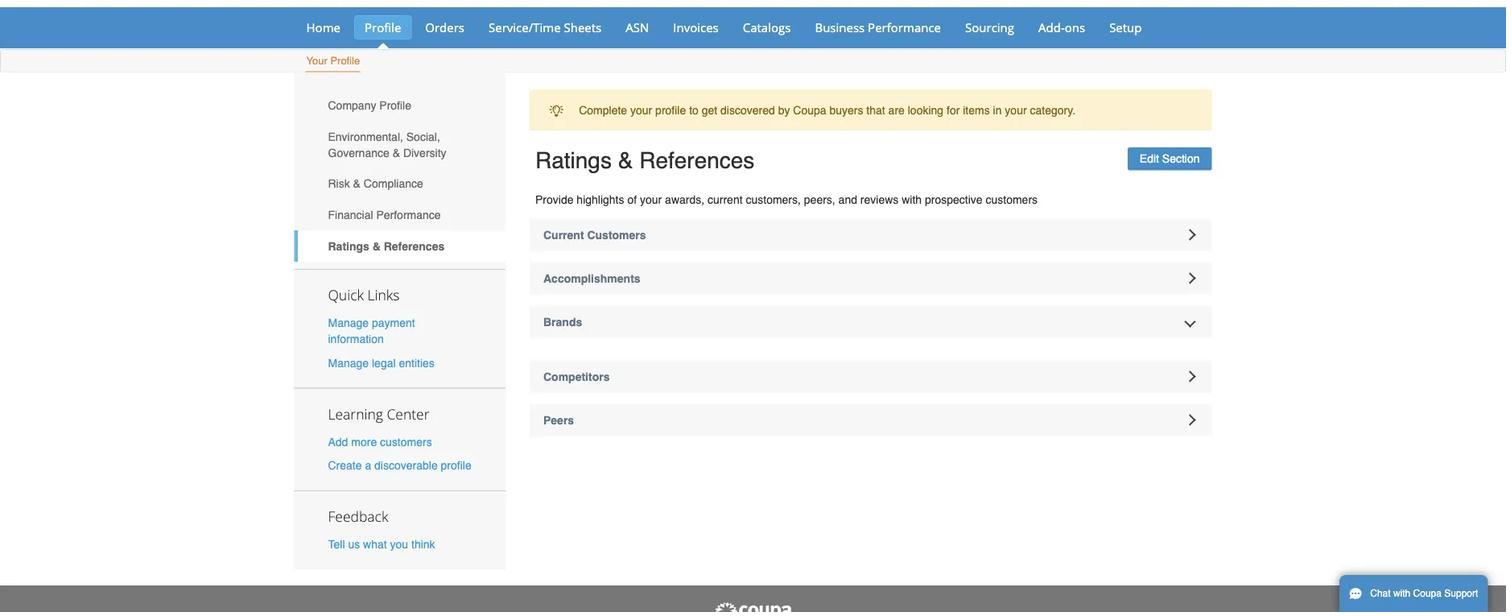 Task type: vqa. For each thing, say whether or not it's contained in the screenshot.
that at the right of page
yes



Task type: describe. For each thing, give the bounding box(es) containing it.
items
[[963, 104, 990, 117]]

with inside chat with coupa support button
[[1394, 588, 1411, 599]]

tell us what you think button
[[328, 536, 435, 552]]

a
[[365, 459, 371, 472]]

complete your profile to get discovered by coupa buyers that are looking for items in your category.
[[579, 104, 1076, 117]]

ratings & references link
[[294, 230, 506, 262]]

quick
[[328, 286, 364, 305]]

brands heading
[[530, 306, 1213, 338]]

accomplishments
[[544, 272, 641, 285]]

& down financial performance
[[373, 240, 381, 252]]

financial performance
[[328, 208, 441, 221]]

asn link
[[615, 15, 660, 39]]

chat with coupa support button
[[1340, 575, 1489, 612]]

customers
[[587, 228, 646, 241]]

invoices
[[674, 19, 719, 35]]

business performance link
[[805, 15, 952, 39]]

peers heading
[[530, 404, 1213, 436]]

sourcing
[[966, 19, 1015, 35]]

entities
[[399, 356, 435, 369]]

what
[[363, 538, 387, 551]]

manage for manage payment information
[[328, 317, 369, 329]]

manage legal entities
[[328, 356, 435, 369]]

us
[[348, 538, 360, 551]]

brands
[[544, 315, 582, 328]]

setup
[[1110, 19, 1142, 35]]

& up the of
[[618, 148, 633, 173]]

asn
[[626, 19, 649, 35]]

financial
[[328, 208, 373, 221]]

discoverable
[[375, 459, 438, 472]]

diversity
[[403, 146, 447, 159]]

ons
[[1065, 19, 1086, 35]]

get
[[702, 104, 718, 117]]

think
[[412, 538, 435, 551]]

peers button
[[530, 404, 1213, 436]]

reviews
[[861, 193, 899, 206]]

manage payment information link
[[328, 317, 415, 346]]

social,
[[407, 130, 440, 143]]

add-ons
[[1039, 19, 1086, 35]]

compliance
[[364, 177, 423, 190]]

peers
[[544, 414, 574, 426]]

0 vertical spatial customers
[[986, 193, 1038, 206]]

edit section
[[1140, 152, 1200, 165]]

create
[[328, 459, 362, 472]]

in
[[993, 104, 1002, 117]]

profile for your profile
[[331, 55, 360, 67]]

accomplishments button
[[530, 262, 1213, 294]]

your right the of
[[640, 193, 662, 206]]

1 horizontal spatial coupa supplier portal image
[[713, 601, 794, 612]]

invoices link
[[663, 15, 729, 39]]

current customers heading
[[530, 219, 1213, 251]]

competitors heading
[[530, 360, 1213, 393]]

0 vertical spatial ratings
[[536, 148, 612, 173]]

tell
[[328, 538, 345, 551]]

sourcing link
[[955, 15, 1025, 39]]

that
[[867, 104, 886, 117]]

service/time sheets
[[489, 19, 602, 35]]

complete
[[579, 104, 627, 117]]

center
[[387, 404, 430, 423]]

orders link
[[415, 15, 475, 39]]

home
[[306, 19, 341, 35]]

your right in
[[1005, 104, 1027, 117]]

business
[[815, 19, 865, 35]]

environmental, social, governance & diversity
[[328, 130, 447, 159]]

of
[[628, 193, 637, 206]]

your
[[306, 55, 328, 67]]

brands button
[[530, 306, 1213, 338]]

profile link
[[354, 15, 412, 39]]

current
[[708, 193, 743, 206]]

business performance
[[815, 19, 942, 35]]

quick links
[[328, 286, 400, 305]]

category.
[[1030, 104, 1076, 117]]

chat
[[1371, 588, 1391, 599]]

awards,
[[665, 193, 705, 206]]

1 vertical spatial profile
[[441, 459, 472, 472]]

provide highlights of your awards, current customers, peers, and reviews with prospective customers
[[536, 193, 1038, 206]]

peers,
[[804, 193, 836, 206]]



Task type: locate. For each thing, give the bounding box(es) containing it.
prospective
[[925, 193, 983, 206]]

customers right 'prospective'
[[986, 193, 1038, 206]]

references inside ratings & references link
[[384, 240, 445, 252]]

company profile
[[328, 99, 412, 112]]

catalogs
[[743, 19, 791, 35]]

coupa inside button
[[1414, 588, 1442, 599]]

coupa inside alert
[[794, 104, 827, 117]]

risk
[[328, 177, 350, 190]]

0 horizontal spatial coupa
[[794, 104, 827, 117]]

0 vertical spatial profile
[[656, 104, 686, 117]]

ratings up the provide
[[536, 148, 612, 173]]

1 horizontal spatial ratings
[[536, 148, 612, 173]]

add-
[[1039, 19, 1065, 35]]

2 vertical spatial profile
[[380, 99, 412, 112]]

performance right business
[[868, 19, 942, 35]]

1 vertical spatial manage
[[328, 356, 369, 369]]

1 horizontal spatial customers
[[986, 193, 1038, 206]]

by
[[779, 104, 790, 117]]

customers,
[[746, 193, 801, 206]]

0 horizontal spatial with
[[902, 193, 922, 206]]

0 horizontal spatial ratings
[[328, 240, 370, 252]]

0 horizontal spatial references
[[384, 240, 445, 252]]

tell us what you think
[[328, 538, 435, 551]]

0 vertical spatial manage
[[328, 317, 369, 329]]

coupa left support
[[1414, 588, 1442, 599]]

with right reviews
[[902, 193, 922, 206]]

manage legal entities link
[[328, 356, 435, 369]]

0 horizontal spatial coupa supplier portal image
[[282, 0, 490, 7]]

governance
[[328, 146, 390, 159]]

section
[[1163, 152, 1200, 165]]

performance inside 'business performance' link
[[868, 19, 942, 35]]

buyers
[[830, 104, 864, 117]]

profile inside 'your profile' 'link'
[[331, 55, 360, 67]]

1 horizontal spatial with
[[1394, 588, 1411, 599]]

profile inside the company profile link
[[380, 99, 412, 112]]

create a discoverable profile
[[328, 459, 472, 472]]

0 vertical spatial ratings & references
[[536, 148, 755, 173]]

with
[[902, 193, 922, 206], [1394, 588, 1411, 599]]

1 vertical spatial with
[[1394, 588, 1411, 599]]

0 horizontal spatial customers
[[380, 435, 432, 448]]

profile right your
[[331, 55, 360, 67]]

& inside environmental, social, governance & diversity
[[393, 146, 400, 159]]

ratings & references down financial performance
[[328, 240, 445, 252]]

chat with coupa support
[[1371, 588, 1479, 599]]

1 vertical spatial customers
[[380, 435, 432, 448]]

manage down information
[[328, 356, 369, 369]]

highlights
[[577, 193, 625, 206]]

ratings & references
[[536, 148, 755, 173], [328, 240, 445, 252]]

looking
[[908, 104, 944, 117]]

service/time sheets link
[[478, 15, 612, 39]]

add more customers link
[[328, 435, 432, 448]]

feedback
[[328, 507, 389, 526]]

competitors
[[544, 370, 610, 383]]

2 manage from the top
[[328, 356, 369, 369]]

0 vertical spatial coupa supplier portal image
[[282, 0, 490, 7]]

performance
[[868, 19, 942, 35], [376, 208, 441, 221]]

manage payment information
[[328, 317, 415, 346]]

& left diversity
[[393, 146, 400, 159]]

1 vertical spatial references
[[384, 240, 445, 252]]

references
[[640, 148, 755, 173], [384, 240, 445, 252]]

service/time
[[489, 19, 561, 35]]

payment
[[372, 317, 415, 329]]

add more customers
[[328, 435, 432, 448]]

edit section link
[[1128, 147, 1213, 170]]

performance up ratings & references link
[[376, 208, 441, 221]]

1 vertical spatial performance
[[376, 208, 441, 221]]

1 vertical spatial coupa supplier portal image
[[713, 601, 794, 612]]

you
[[390, 538, 408, 551]]

your profile link
[[306, 51, 361, 72]]

financial performance link
[[294, 199, 506, 230]]

complete your profile to get discovered by coupa buyers that are looking for items in your category. alert
[[530, 90, 1213, 130]]

0 vertical spatial coupa
[[794, 104, 827, 117]]

your
[[631, 104, 653, 117], [1005, 104, 1027, 117], [640, 193, 662, 206]]

0 vertical spatial with
[[902, 193, 922, 206]]

references up "awards,"
[[640, 148, 755, 173]]

add
[[328, 435, 348, 448]]

references down financial performance link at the top of the page
[[384, 240, 445, 252]]

sheets
[[564, 19, 602, 35]]

manage
[[328, 317, 369, 329], [328, 356, 369, 369]]

profile
[[365, 19, 401, 35], [331, 55, 360, 67], [380, 99, 412, 112]]

profile for company profile
[[380, 99, 412, 112]]

for
[[947, 104, 960, 117]]

0 vertical spatial performance
[[868, 19, 942, 35]]

performance for financial performance
[[376, 208, 441, 221]]

discovered
[[721, 104, 775, 117]]

ratings
[[536, 148, 612, 173], [328, 240, 370, 252]]

1 vertical spatial coupa
[[1414, 588, 1442, 599]]

add-ons link
[[1028, 15, 1096, 39]]

environmental,
[[328, 130, 403, 143]]

0 horizontal spatial ratings & references
[[328, 240, 445, 252]]

orders
[[425, 19, 465, 35]]

catalogs link
[[733, 15, 802, 39]]

risk & compliance link
[[294, 168, 506, 199]]

profile inside profile link
[[365, 19, 401, 35]]

manage for manage legal entities
[[328, 356, 369, 369]]

1 horizontal spatial coupa
[[1414, 588, 1442, 599]]

1 horizontal spatial performance
[[868, 19, 942, 35]]

current
[[544, 228, 584, 241]]

setup link
[[1099, 15, 1153, 39]]

manage up information
[[328, 317, 369, 329]]

environmental, social, governance & diversity link
[[294, 121, 506, 168]]

ratings down financial
[[328, 240, 370, 252]]

your right the complete
[[631, 104, 653, 117]]

1 horizontal spatial ratings & references
[[536, 148, 755, 173]]

customers up the discoverable
[[380, 435, 432, 448]]

manage inside manage payment information
[[328, 317, 369, 329]]

legal
[[372, 356, 396, 369]]

coupa
[[794, 104, 827, 117], [1414, 588, 1442, 599]]

current customers
[[544, 228, 646, 241]]

learning center
[[328, 404, 430, 423]]

current customers button
[[530, 219, 1213, 251]]

performance for business performance
[[868, 19, 942, 35]]

links
[[368, 286, 400, 305]]

edit
[[1140, 152, 1160, 165]]

provide
[[536, 193, 574, 206]]

profile up environmental, social, governance & diversity link
[[380, 99, 412, 112]]

company
[[328, 99, 376, 112]]

1 horizontal spatial profile
[[656, 104, 686, 117]]

create a discoverable profile link
[[328, 459, 472, 472]]

information
[[328, 333, 384, 346]]

and
[[839, 193, 858, 206]]

accomplishments heading
[[530, 262, 1213, 294]]

1 vertical spatial ratings
[[328, 240, 370, 252]]

0 vertical spatial profile
[[365, 19, 401, 35]]

competitors button
[[530, 360, 1213, 393]]

0 horizontal spatial profile
[[441, 459, 472, 472]]

with right chat
[[1394, 588, 1411, 599]]

home link
[[296, 15, 351, 39]]

learning
[[328, 404, 383, 423]]

are
[[889, 104, 905, 117]]

&
[[393, 146, 400, 159], [618, 148, 633, 173], [353, 177, 361, 190], [373, 240, 381, 252]]

coupa right by
[[794, 104, 827, 117]]

1 manage from the top
[[328, 317, 369, 329]]

0 horizontal spatial performance
[[376, 208, 441, 221]]

to
[[690, 104, 699, 117]]

coupa supplier portal image
[[282, 0, 490, 7], [713, 601, 794, 612]]

profile right home
[[365, 19, 401, 35]]

profile inside alert
[[656, 104, 686, 117]]

support
[[1445, 588, 1479, 599]]

risk & compliance
[[328, 177, 423, 190]]

ratings & references up the of
[[536, 148, 755, 173]]

& right risk
[[353, 177, 361, 190]]

0 vertical spatial references
[[640, 148, 755, 173]]

profile right the discoverable
[[441, 459, 472, 472]]

performance inside financial performance link
[[376, 208, 441, 221]]

1 vertical spatial profile
[[331, 55, 360, 67]]

company profile link
[[294, 90, 506, 121]]

1 vertical spatial ratings & references
[[328, 240, 445, 252]]

1 horizontal spatial references
[[640, 148, 755, 173]]

profile left to
[[656, 104, 686, 117]]

more
[[351, 435, 377, 448]]



